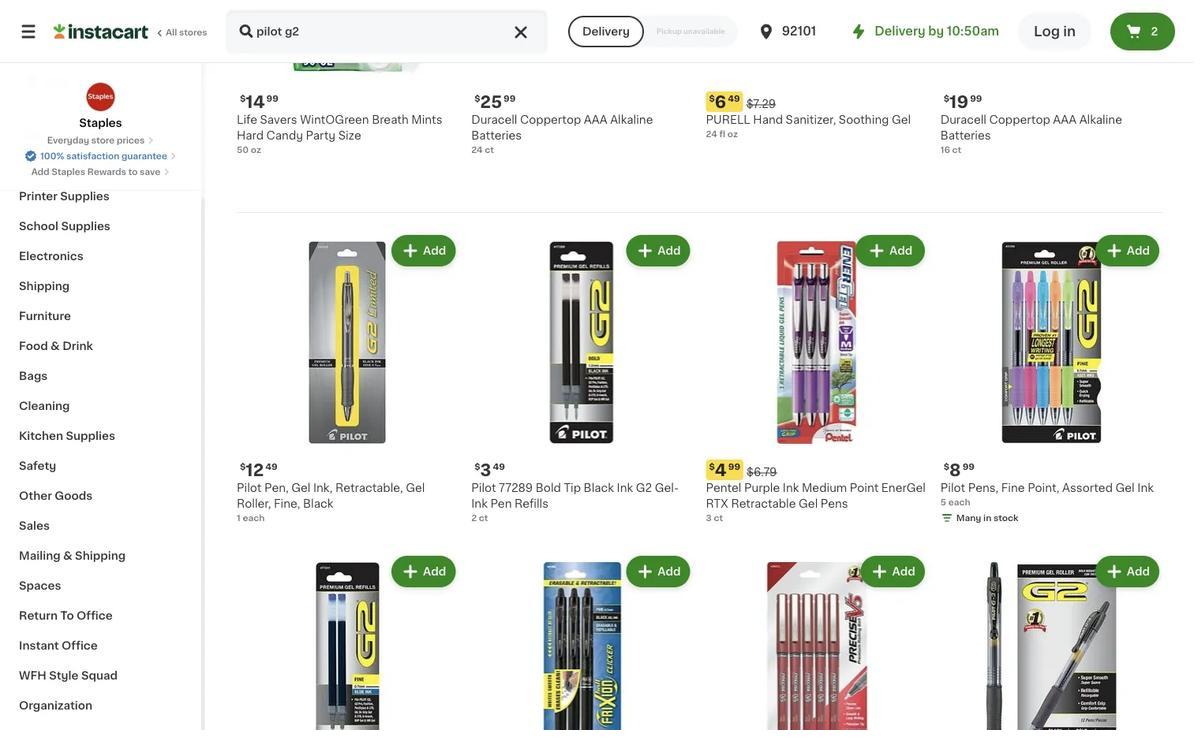 Task type: describe. For each thing, give the bounding box(es) containing it.
log in button
[[1018, 13, 1092, 51]]

retractable
[[731, 499, 796, 510]]

school supplies
[[19, 221, 110, 232]]

electronics link
[[9, 242, 192, 272]]

pen
[[490, 499, 512, 510]]

paper
[[19, 161, 52, 172]]

alkaline for 19
[[1079, 114, 1122, 125]]

$ for 12
[[240, 463, 246, 472]]

$ 8 99
[[944, 462, 975, 479]]

$6.49 original price: $7.29 element
[[706, 92, 928, 112]]

prices
[[117, 136, 145, 145]]

log
[[1034, 25, 1060, 38]]

$7.29
[[746, 99, 776, 110]]

$ for 8
[[944, 463, 950, 472]]

food & drink link
[[9, 331, 192, 361]]

store
[[91, 136, 115, 145]]

return
[[19, 611, 58, 622]]

other
[[19, 491, 52, 502]]

save
[[140, 168, 160, 176]]

soothing
[[839, 114, 889, 125]]

return to office
[[19, 611, 113, 622]]

in for many
[[984, 514, 992, 523]]

pilot for 12
[[237, 483, 262, 494]]

printer
[[19, 191, 58, 202]]

life
[[237, 114, 257, 125]]

spaces
[[19, 581, 61, 592]]

ink inside the pilot pens, fine point, assorted gel ink 5 each
[[1138, 483, 1154, 494]]

$ 14 99
[[240, 94, 278, 110]]

school supplies link
[[9, 212, 192, 242]]

coppertop for 25
[[520, 114, 581, 125]]

point,
[[1028, 483, 1060, 494]]

sales link
[[9, 511, 192, 541]]

delivery button
[[568, 16, 644, 47]]

style
[[49, 671, 79, 682]]

printer supplies
[[19, 191, 110, 202]]

wfh style squad link
[[9, 661, 192, 691]]

pilot pens, fine point, assorted gel ink 5 each
[[941, 483, 1154, 507]]

spaces link
[[9, 571, 192, 601]]

mailing & shipping link
[[9, 541, 192, 571]]

2 inside the pilot 77289 bold tip black ink g2 gel- ink pen refills 2 ct
[[471, 514, 477, 523]]

ct inside the pilot 77289 bold tip black ink g2 gel- ink pen refills 2 ct
[[479, 514, 488, 523]]

alkaline for 25
[[610, 114, 653, 125]]

99 for 25
[[504, 94, 516, 103]]

gel right retractable,
[[406, 483, 425, 494]]

oz inside life savers wintogreen breath mints hard candy party size 50 oz
[[251, 146, 261, 154]]

to
[[128, 168, 138, 176]]

delivery for delivery
[[582, 26, 630, 37]]

8
[[950, 462, 961, 479]]

$ 25 99
[[475, 94, 516, 110]]

fine
[[1001, 483, 1025, 494]]

product group containing 8
[[941, 232, 1163, 528]]

furniture link
[[9, 302, 192, 331]]

lists link
[[9, 65, 192, 96]]

2 button
[[1111, 13, 1175, 51]]

49 for 6
[[728, 94, 740, 103]]

other goods
[[19, 491, 93, 502]]

log in
[[1034, 25, 1076, 38]]

14
[[246, 94, 265, 110]]

$6.79
[[747, 467, 777, 478]]

aaa for 19
[[1053, 114, 1077, 125]]

candy
[[266, 130, 303, 141]]

bags
[[19, 371, 48, 382]]

Search field
[[227, 11, 546, 52]]

savers
[[260, 114, 297, 125]]

pilot 77289 bold tip black ink g2 gel- ink pen refills 2 ct
[[471, 483, 679, 523]]

batteries for 19
[[941, 130, 991, 141]]

cleaning link
[[9, 391, 192, 421]]

kitchen supplies link
[[9, 421, 192, 451]]

pentel
[[706, 483, 741, 494]]

$ for 6
[[709, 94, 715, 103]]

duracell for 19
[[941, 114, 987, 125]]

100% satisfaction guarantee button
[[25, 147, 177, 163]]

supplies for printer supplies
[[60, 191, 110, 202]]

black inside pilot pen, gel ink, retractable, gel roller, fine, black 1 each
[[303, 499, 333, 510]]

ct inside duracell coppertop aaa alkaline batteries 24 ct
[[485, 146, 494, 154]]

2 inside button
[[1151, 26, 1158, 37]]

$ 12 49
[[240, 462, 278, 479]]

$ 6 49
[[709, 94, 740, 110]]

19
[[950, 94, 969, 110]]

everyday store prices link
[[47, 134, 154, 147]]

kitchen
[[19, 431, 63, 442]]

retractable,
[[335, 483, 403, 494]]

goods
[[55, 491, 93, 502]]

gel-
[[655, 483, 679, 494]]

pilot for 3
[[471, 483, 496, 494]]

staples logo image
[[86, 82, 116, 112]]

92101
[[782, 26, 816, 37]]

$ for 14
[[240, 94, 246, 103]]

everyday store prices
[[47, 136, 145, 145]]

life savers wintogreen breath mints hard candy party size 50 oz
[[237, 114, 442, 154]]

49 for 12
[[265, 463, 278, 472]]

3 inside pentel purple ink medium point energel rtx retractable gel pens 3 ct
[[706, 514, 712, 523]]

duracell for 25
[[471, 114, 517, 125]]

duracell coppertop aaa alkaline batteries 24 ct
[[471, 114, 653, 154]]

4
[[715, 462, 727, 479]]

$ for 25
[[475, 94, 480, 103]]

black inside the pilot 77289 bold tip black ink g2 gel- ink pen refills 2 ct
[[584, 483, 614, 494]]

all stores link
[[54, 9, 208, 54]]

pens,
[[968, 483, 999, 494]]

2 vertical spatial office
[[62, 641, 98, 652]]

safety
[[19, 461, 56, 472]]

16
[[941, 146, 950, 154]]

delivery by 10:50am
[[875, 26, 999, 37]]

99 for 4
[[728, 463, 740, 472]]

delivery by 10:50am link
[[849, 22, 999, 41]]

party
[[306, 130, 336, 141]]

purple
[[744, 483, 780, 494]]

office supplies link
[[9, 122, 192, 152]]

each inside pilot pen, gel ink, retractable, gel roller, fine, black 1 each
[[243, 514, 265, 523]]

instant office
[[19, 641, 98, 652]]

pentel purple ink medium point energel rtx retractable gel pens 3 ct
[[706, 483, 926, 523]]

purell hand sanitizer, soothing gel 24 fl oz
[[706, 114, 911, 139]]

point
[[850, 483, 879, 494]]

0 vertical spatial office
[[19, 131, 55, 142]]

hand
[[753, 114, 783, 125]]

lists
[[44, 75, 71, 86]]

$ for 4
[[709, 463, 715, 472]]



Task type: locate. For each thing, give the bounding box(es) containing it.
10:50am
[[947, 26, 999, 37]]

pilot down $ 3 49
[[471, 483, 496, 494]]

0 vertical spatial staples
[[79, 118, 122, 129]]

1 horizontal spatial 3
[[706, 514, 712, 523]]

ct down $ 3 49
[[479, 514, 488, 523]]

gel up fine,
[[291, 483, 311, 494]]

pilot up roller,
[[237, 483, 262, 494]]

1 horizontal spatial 49
[[493, 463, 505, 472]]

instacart logo image
[[54, 22, 148, 41]]

1 vertical spatial in
[[984, 514, 992, 523]]

24 left fl
[[706, 130, 717, 139]]

1 batteries from the left
[[471, 130, 522, 141]]

shipping up spaces link
[[75, 551, 126, 562]]

$ inside '$ 19 99'
[[944, 94, 950, 103]]

1 horizontal spatial aaa
[[1053, 114, 1077, 125]]

ct
[[485, 146, 494, 154], [952, 146, 962, 154], [479, 514, 488, 523], [714, 514, 723, 523]]

safety link
[[9, 451, 192, 481]]

77289
[[499, 483, 533, 494]]

pen,
[[264, 483, 289, 494]]

$ 3 49
[[475, 462, 505, 479]]

gel right soothing
[[892, 114, 911, 125]]

0 horizontal spatial pilot
[[237, 483, 262, 494]]

ink inside pentel purple ink medium point energel rtx retractable gel pens 3 ct
[[783, 483, 799, 494]]

1 vertical spatial staples
[[52, 168, 85, 176]]

$ inside $ 3 49
[[475, 463, 480, 472]]

wfh
[[19, 671, 46, 682]]

1 vertical spatial 2
[[471, 514, 477, 523]]

pilot inside the pilot 77289 bold tip black ink g2 gel- ink pen refills 2 ct
[[471, 483, 496, 494]]

other goods link
[[9, 481, 192, 511]]

99 right 14
[[266, 94, 278, 103]]

stores
[[179, 28, 207, 37]]

1 horizontal spatial coppertop
[[989, 114, 1050, 125]]

12
[[246, 462, 264, 479]]

staples
[[79, 118, 122, 129], [52, 168, 85, 176]]

99
[[266, 94, 278, 103], [504, 94, 516, 103], [970, 94, 982, 103], [728, 463, 740, 472], [963, 463, 975, 472]]

all stores
[[166, 28, 207, 37]]

coppertop for 19
[[989, 114, 1050, 125]]

1 pilot from the left
[[237, 483, 262, 494]]

instant
[[19, 641, 59, 652]]

0 horizontal spatial batteries
[[471, 130, 522, 141]]

supplies for office supplies
[[58, 131, 107, 142]]

stock
[[994, 514, 1019, 523]]

$ inside $ 12 49
[[240, 463, 246, 472]]

guarantee
[[122, 152, 167, 161]]

staples up everyday store prices link
[[79, 118, 122, 129]]

gel inside the pilot pens, fine point, assorted gel ink 5 each
[[1116, 483, 1135, 494]]

supplies for kitchen supplies
[[66, 431, 115, 442]]

product group containing 4
[[706, 232, 928, 525]]

0 horizontal spatial 2
[[471, 514, 477, 523]]

99 for 14
[[266, 94, 278, 103]]

medium
[[802, 483, 847, 494]]

0 vertical spatial 2
[[1151, 26, 1158, 37]]

0 vertical spatial in
[[1063, 25, 1076, 38]]

1 duracell from the left
[[471, 114, 517, 125]]

3 up pen
[[480, 462, 491, 479]]

0 horizontal spatial duracell
[[471, 114, 517, 125]]

1 horizontal spatial black
[[584, 483, 614, 494]]

gel down medium
[[799, 499, 818, 510]]

pilot inside the pilot pens, fine point, assorted gel ink 5 each
[[941, 483, 965, 494]]

aaa
[[584, 114, 607, 125], [1053, 114, 1077, 125]]

printer supplies link
[[9, 182, 192, 212]]

batteries up 16
[[941, 130, 991, 141]]

product group containing 3
[[471, 232, 693, 525]]

each down roller,
[[243, 514, 265, 523]]

delivery inside button
[[582, 26, 630, 37]]

item carousel region
[[237, 0, 1185, 181]]

1 aaa from the left
[[584, 114, 607, 125]]

None search field
[[226, 9, 548, 54]]

0 horizontal spatial alkaline
[[610, 114, 653, 125]]

1 horizontal spatial 24
[[706, 130, 717, 139]]

product group containing 12
[[237, 232, 459, 525]]

duracell inside duracell coppertop aaa alkaline batteries 16 ct
[[941, 114, 987, 125]]

1 vertical spatial shipping
[[75, 551, 126, 562]]

2 duracell from the left
[[941, 114, 987, 125]]

99 right '25' on the left of page
[[504, 94, 516, 103]]

1 vertical spatial &
[[63, 551, 72, 562]]

$ inside $ 8 99
[[944, 463, 950, 472]]

batteries
[[471, 130, 522, 141], [941, 130, 991, 141]]

0 vertical spatial &
[[51, 341, 60, 352]]

0 horizontal spatial black
[[303, 499, 333, 510]]

by
[[928, 26, 944, 37]]

school
[[19, 221, 58, 232]]

ct down '25' on the left of page
[[485, 146, 494, 154]]

squad
[[81, 671, 118, 682]]

return to office link
[[9, 601, 192, 631]]

alkaline inside duracell coppertop aaa alkaline batteries 24 ct
[[610, 114, 653, 125]]

batteries down "$ 25 99"
[[471, 130, 522, 141]]

each inside the pilot pens, fine point, assorted gel ink 5 each
[[948, 498, 971, 507]]

99 right '8'
[[963, 463, 975, 472]]

$ 4 99
[[709, 462, 740, 479]]

paper link
[[9, 152, 192, 182]]

aaa for 25
[[584, 114, 607, 125]]

office right the to
[[77, 611, 113, 622]]

0 horizontal spatial &
[[51, 341, 60, 352]]

furniture
[[19, 311, 71, 322]]

batteries for 25
[[471, 130, 522, 141]]

0 horizontal spatial oz
[[251, 146, 261, 154]]

bold
[[536, 483, 561, 494]]

1 horizontal spatial each
[[948, 498, 971, 507]]

1 vertical spatial 3
[[706, 514, 712, 523]]

coppertop inside duracell coppertop aaa alkaline batteries 16 ct
[[989, 114, 1050, 125]]

assorted
[[1062, 483, 1113, 494]]

0 horizontal spatial 3
[[480, 462, 491, 479]]

delivery for delivery by 10:50am
[[875, 26, 926, 37]]

ct inside duracell coppertop aaa alkaline batteries 16 ct
[[952, 146, 962, 154]]

99 inside '$ 19 99'
[[970, 94, 982, 103]]

99 inside $ 4 99
[[728, 463, 740, 472]]

1 horizontal spatial shipping
[[75, 551, 126, 562]]

wfh style squad
[[19, 671, 118, 682]]

1 vertical spatial office
[[77, 611, 113, 622]]

ink left g2
[[617, 483, 633, 494]]

oz right 50
[[251, 146, 261, 154]]

49 inside $ 3 49
[[493, 463, 505, 472]]

1 alkaline from the left
[[610, 114, 653, 125]]

3 down "rtx"
[[706, 514, 712, 523]]

0 horizontal spatial 49
[[265, 463, 278, 472]]

0 vertical spatial oz
[[728, 130, 738, 139]]

shipping link
[[9, 272, 192, 302]]

2 pilot from the left
[[471, 483, 496, 494]]

25
[[480, 94, 502, 110]]

1
[[237, 514, 240, 523]]

g2
[[636, 483, 652, 494]]

supplies for school supplies
[[61, 221, 110, 232]]

1 horizontal spatial &
[[63, 551, 72, 562]]

$ inside $ 4 99
[[709, 463, 715, 472]]

0 horizontal spatial aaa
[[584, 114, 607, 125]]

in left the stock
[[984, 514, 992, 523]]

in for log
[[1063, 25, 1076, 38]]

staples link
[[79, 82, 122, 131]]

all
[[166, 28, 177, 37]]

gel inside purell hand sanitizer, soothing gel 24 fl oz
[[892, 114, 911, 125]]

office up wfh style squad
[[62, 641, 98, 652]]

service type group
[[568, 16, 738, 47]]

0 vertical spatial 3
[[480, 462, 491, 479]]

24 down '25' on the left of page
[[471, 146, 483, 154]]

$ inside $ 14 99
[[240, 94, 246, 103]]

0 horizontal spatial 24
[[471, 146, 483, 154]]

1 vertical spatial black
[[303, 499, 333, 510]]

6
[[715, 94, 726, 110]]

24 for purell hand sanitizer, soothing gel
[[706, 130, 717, 139]]

$ for 3
[[475, 463, 480, 472]]

$ inside $ 6 49
[[709, 94, 715, 103]]

92101 button
[[757, 9, 851, 54]]

49 inside $ 6 49
[[728, 94, 740, 103]]

in inside button
[[1063, 25, 1076, 38]]

$
[[240, 94, 246, 103], [475, 94, 480, 103], [709, 94, 715, 103], [944, 94, 950, 103], [240, 463, 246, 472], [475, 463, 480, 472], [709, 463, 715, 472], [944, 463, 950, 472]]

gel inside pentel purple ink medium point energel rtx retractable gel pens 3 ct
[[799, 499, 818, 510]]

hard
[[237, 130, 264, 141]]

duracell down "$ 25 99"
[[471, 114, 517, 125]]

black down ink,
[[303, 499, 333, 510]]

office up 100%
[[19, 131, 55, 142]]

2 aaa from the left
[[1053, 114, 1077, 125]]

& for shipping
[[63, 551, 72, 562]]

add button
[[393, 237, 454, 265], [628, 237, 689, 265], [861, 237, 923, 265], [1097, 237, 1158, 265], [393, 558, 454, 586], [628, 558, 689, 586], [862, 558, 923, 586], [1097, 558, 1158, 586]]

many
[[956, 514, 981, 523]]

tip
[[564, 483, 581, 494]]

aaa inside duracell coppertop aaa alkaline batteries 24 ct
[[584, 114, 607, 125]]

24 inside purell hand sanitizer, soothing gel 24 fl oz
[[706, 130, 717, 139]]

office
[[19, 131, 55, 142], [77, 611, 113, 622], [62, 641, 98, 652]]

$ inside "$ 25 99"
[[475, 94, 480, 103]]

3 pilot from the left
[[941, 483, 965, 494]]

1 vertical spatial 24
[[471, 146, 483, 154]]

& right mailing at the left of the page
[[63, 551, 72, 562]]

49 right the 12
[[265, 463, 278, 472]]

shop
[[44, 43, 74, 54]]

99 inside $ 14 99
[[266, 94, 278, 103]]

office supplies
[[19, 131, 107, 142]]

0 vertical spatial black
[[584, 483, 614, 494]]

ct down "rtx"
[[714, 514, 723, 523]]

0 horizontal spatial in
[[984, 514, 992, 523]]

oz inside purell hand sanitizer, soothing gel 24 fl oz
[[728, 130, 738, 139]]

24 inside duracell coppertop aaa alkaline batteries 24 ct
[[471, 146, 483, 154]]

1 horizontal spatial pilot
[[471, 483, 496, 494]]

energel
[[882, 483, 926, 494]]

coppertop inside duracell coppertop aaa alkaline batteries 24 ct
[[520, 114, 581, 125]]

2 horizontal spatial pilot
[[941, 483, 965, 494]]

gel right "assorted"
[[1116, 483, 1135, 494]]

& for drink
[[51, 341, 60, 352]]

1 horizontal spatial in
[[1063, 25, 1076, 38]]

49 inside $ 12 49
[[265, 463, 278, 472]]

1 vertical spatial each
[[243, 514, 265, 523]]

2 horizontal spatial 49
[[728, 94, 740, 103]]

1 vertical spatial oz
[[251, 146, 261, 154]]

49 for 3
[[493, 463, 505, 472]]

99 inside $ 8 99
[[963, 463, 975, 472]]

99 right 19
[[970, 94, 982, 103]]

1 horizontal spatial oz
[[728, 130, 738, 139]]

pilot up 5
[[941, 483, 965, 494]]

99 for 19
[[970, 94, 982, 103]]

each right 5
[[948, 498, 971, 507]]

0 horizontal spatial shipping
[[19, 281, 70, 292]]

& right food
[[51, 341, 60, 352]]

ink right "assorted"
[[1138, 483, 1154, 494]]

pens
[[821, 499, 848, 510]]

0 vertical spatial each
[[948, 498, 971, 507]]

1 horizontal spatial batteries
[[941, 130, 991, 141]]

0 horizontal spatial each
[[243, 514, 265, 523]]

aaa inside duracell coppertop aaa alkaline batteries 16 ct
[[1053, 114, 1077, 125]]

0 vertical spatial shipping
[[19, 281, 70, 292]]

add staples rewards to save
[[31, 168, 160, 176]]

99 right 4
[[728, 463, 740, 472]]

add
[[31, 168, 49, 176], [423, 245, 446, 256], [658, 245, 681, 256], [892, 245, 915, 256], [1127, 245, 1150, 256], [423, 567, 446, 578], [658, 567, 681, 578], [892, 567, 915, 578], [1127, 567, 1150, 578]]

food
[[19, 341, 48, 352]]

black right the tip
[[584, 483, 614, 494]]

0 horizontal spatial delivery
[[582, 26, 630, 37]]

99 for 8
[[963, 463, 975, 472]]

batteries inside duracell coppertop aaa alkaline batteries 16 ct
[[941, 130, 991, 141]]

duracell inside duracell coppertop aaa alkaline batteries 24 ct
[[471, 114, 517, 125]]

ct inside pentel purple ink medium point energel rtx retractable gel pens 3 ct
[[714, 514, 723, 523]]

mailing
[[19, 551, 60, 562]]

duracell down '$ 19 99'
[[941, 114, 987, 125]]

1 horizontal spatial alkaline
[[1079, 114, 1122, 125]]

batteries inside duracell coppertop aaa alkaline batteries 24 ct
[[471, 130, 522, 141]]

satisfaction
[[66, 152, 119, 161]]

1 horizontal spatial delivery
[[875, 26, 926, 37]]

bags link
[[9, 361, 192, 391]]

1 horizontal spatial 2
[[1151, 26, 1158, 37]]

add staples rewards to save link
[[31, 166, 170, 178]]

2 alkaline from the left
[[1079, 114, 1122, 125]]

gel
[[892, 114, 911, 125], [291, 483, 311, 494], [406, 483, 425, 494], [1116, 483, 1135, 494], [799, 499, 818, 510]]

2 batteries from the left
[[941, 130, 991, 141]]

kitchen supplies
[[19, 431, 115, 442]]

pilot pen, gel ink, retractable, gel roller, fine, black 1 each
[[237, 483, 425, 523]]

100%
[[40, 152, 64, 161]]

everyday
[[47, 136, 89, 145]]

ink left pen
[[471, 499, 488, 510]]

alkaline inside duracell coppertop aaa alkaline batteries 16 ct
[[1079, 114, 1122, 125]]

49 right 6
[[728, 94, 740, 103]]

99 inside "$ 25 99"
[[504, 94, 516, 103]]

1 coppertop from the left
[[520, 114, 581, 125]]

50
[[237, 146, 249, 154]]

staples down 100%
[[52, 168, 85, 176]]

ct right 16
[[952, 146, 962, 154]]

ink right purple
[[783, 483, 799, 494]]

instant office link
[[9, 631, 192, 661]]

pilot inside pilot pen, gel ink, retractable, gel roller, fine, black 1 each
[[237, 483, 262, 494]]

product group
[[237, 232, 459, 525], [471, 232, 693, 525], [706, 232, 928, 525], [941, 232, 1163, 528], [237, 553, 459, 731], [471, 553, 693, 731], [706, 553, 928, 731], [941, 553, 1163, 731]]

breath
[[372, 114, 409, 125]]

$ for 19
[[944, 94, 950, 103]]

alkaline
[[610, 114, 653, 125], [1079, 114, 1122, 125]]

49 up 77289
[[493, 463, 505, 472]]

ink,
[[313, 483, 333, 494]]

oz
[[728, 130, 738, 139], [251, 146, 261, 154]]

shipping up furniture
[[19, 281, 70, 292]]

$4.99 original price: $6.79 element
[[706, 460, 928, 481]]

2 coppertop from the left
[[989, 114, 1050, 125]]

rewards
[[87, 168, 126, 176]]

rtx
[[706, 499, 728, 510]]

0 vertical spatial 24
[[706, 130, 717, 139]]

0 horizontal spatial coppertop
[[520, 114, 581, 125]]

organization
[[19, 701, 92, 712]]

in
[[1063, 25, 1076, 38], [984, 514, 992, 523]]

oz right fl
[[728, 130, 738, 139]]

size
[[338, 130, 361, 141]]

24
[[706, 130, 717, 139], [471, 146, 483, 154]]

24 for duracell coppertop aaa alkaline batteries
[[471, 146, 483, 154]]

in right log
[[1063, 25, 1076, 38]]

5
[[941, 498, 946, 507]]

1 horizontal spatial duracell
[[941, 114, 987, 125]]



Task type: vqa. For each thing, say whether or not it's contained in the screenshot.
Price
no



